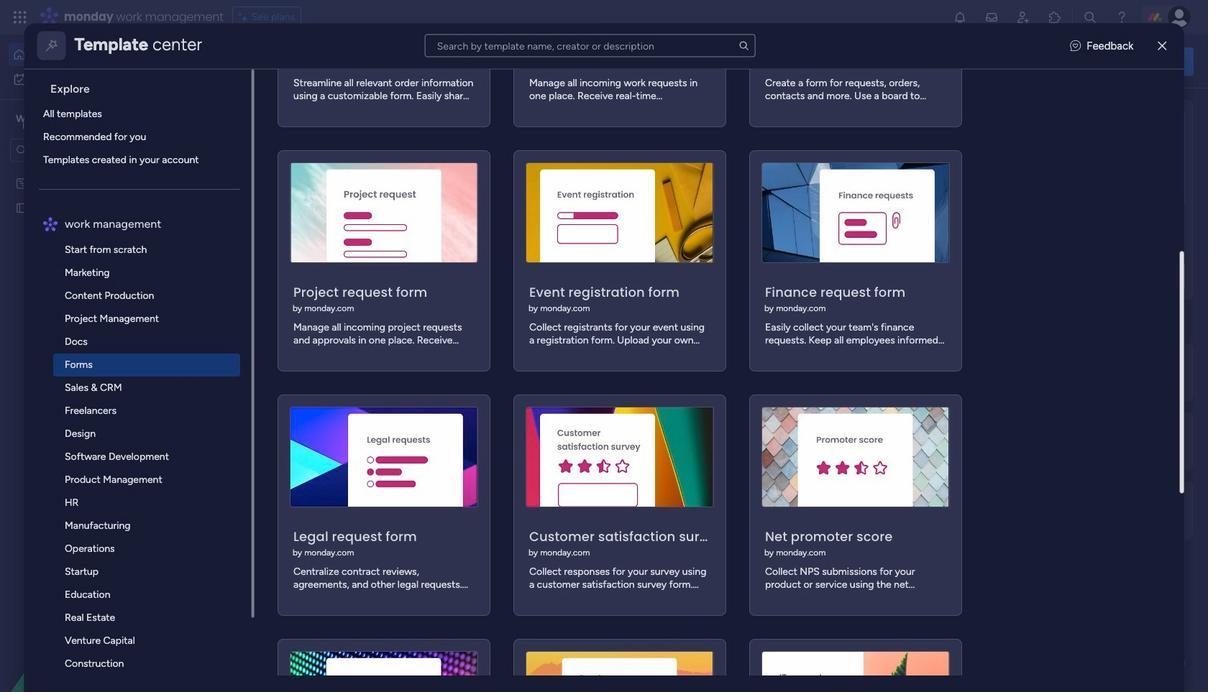 Task type: describe. For each thing, give the bounding box(es) containing it.
search image
[[739, 40, 750, 51]]

getting started element
[[978, 343, 1194, 401]]

0 element
[[367, 342, 385, 360]]

Search in workspace field
[[30, 142, 120, 159]]

component image
[[291, 455, 303, 468]]

workspace selection element
[[14, 111, 114, 129]]

1 horizontal spatial workspace image
[[246, 434, 281, 469]]

help center element
[[978, 413, 1194, 470]]

0 horizontal spatial v2 user feedback image
[[990, 53, 1001, 70]]

2 component image from the left
[[478, 285, 491, 298]]

1 component image from the left
[[240, 285, 253, 298]]

add to favorites image for 2nd component image from the left
[[667, 263, 681, 277]]

quick search results list box
[[222, 135, 944, 325]]

help image
[[1115, 10, 1129, 24]]

0 vertical spatial workspace image
[[14, 111, 28, 127]]

open update feed (inbox) image
[[222, 342, 240, 360]]

2 vertical spatial option
[[0, 170, 183, 173]]

1 vertical spatial option
[[9, 68, 175, 91]]

0 vertical spatial lottie animation element
[[571, 35, 976, 89]]

notifications image
[[953, 10, 967, 24]]



Task type: locate. For each thing, give the bounding box(es) containing it.
templates image image
[[991, 109, 1181, 208]]

v2 bolt switch image
[[1102, 54, 1110, 69]]

heading
[[39, 69, 251, 102]]

1 vertical spatial lottie animation element
[[0, 547, 183, 693]]

explore element
[[39, 102, 251, 171]]

0 vertical spatial lottie animation image
[[571, 35, 976, 89]]

0 horizontal spatial workspace image
[[14, 111, 28, 127]]

lottie animation image for the bottommost lottie animation element
[[0, 547, 183, 693]]

work management templates element
[[39, 238, 251, 693]]

contact sales element
[[978, 482, 1194, 539]]

add to favorites image
[[429, 263, 443, 277], [667, 263, 681, 277]]

1 horizontal spatial v2 user feedback image
[[1071, 38, 1081, 54]]

0 horizontal spatial lottie animation image
[[0, 547, 183, 693]]

monday marketplace image
[[1048, 10, 1062, 24]]

list box
[[30, 69, 254, 693], [0, 168, 183, 414]]

1 vertical spatial lottie animation image
[[0, 547, 183, 693]]

v2 user feedback image down update feed icon
[[990, 53, 1001, 70]]

0 vertical spatial option
[[9, 43, 175, 66]]

workspace image
[[14, 111, 28, 127], [246, 434, 281, 469]]

0 horizontal spatial add to favorites image
[[429, 263, 443, 277]]

lottie animation image for top lottie animation element
[[571, 35, 976, 89]]

lottie animation element
[[571, 35, 976, 89], [0, 547, 183, 693]]

1 vertical spatial workspace image
[[246, 434, 281, 469]]

option
[[9, 43, 175, 66], [9, 68, 175, 91], [0, 170, 183, 173]]

invite members image
[[1016, 10, 1031, 24]]

1 vertical spatial public board image
[[240, 263, 256, 278]]

add to favorites image for 2nd component image from the right
[[429, 263, 443, 277]]

1 add to favorites image from the left
[[429, 263, 443, 277]]

1 horizontal spatial lottie animation element
[[571, 35, 976, 89]]

v2 user feedback image left v2 bolt switch image
[[1071, 38, 1081, 54]]

lottie animation image
[[571, 35, 976, 89], [0, 547, 183, 693]]

see plans image
[[239, 9, 252, 25]]

update feed image
[[985, 10, 999, 24]]

0 horizontal spatial component image
[[240, 285, 253, 298]]

public board image inside quick search results list box
[[240, 263, 256, 278]]

0 horizontal spatial public board image
[[15, 201, 29, 214]]

search everything image
[[1083, 10, 1098, 24]]

1 horizontal spatial lottie animation image
[[571, 35, 976, 89]]

1 horizontal spatial component image
[[478, 285, 491, 298]]

public board image
[[478, 263, 494, 278]]

select product image
[[13, 10, 27, 24]]

close image
[[1158, 40, 1167, 51]]

0 vertical spatial public board image
[[15, 201, 29, 214]]

bob builder image
[[1168, 6, 1191, 29]]

1 horizontal spatial public board image
[[240, 263, 256, 278]]

2 add to favorites image from the left
[[667, 263, 681, 277]]

None search field
[[425, 34, 756, 57]]

1 horizontal spatial add to favorites image
[[667, 263, 681, 277]]

Search by template name, creator or description search field
[[425, 34, 756, 57]]

component image
[[240, 285, 253, 298], [478, 285, 491, 298]]

v2 user feedback image
[[1071, 38, 1081, 54], [990, 53, 1001, 70]]

public board image
[[15, 201, 29, 214], [240, 263, 256, 278]]

0 horizontal spatial lottie animation element
[[0, 547, 183, 693]]



Task type: vqa. For each thing, say whether or not it's contained in the screenshot.
top Workspace 'icon'
no



